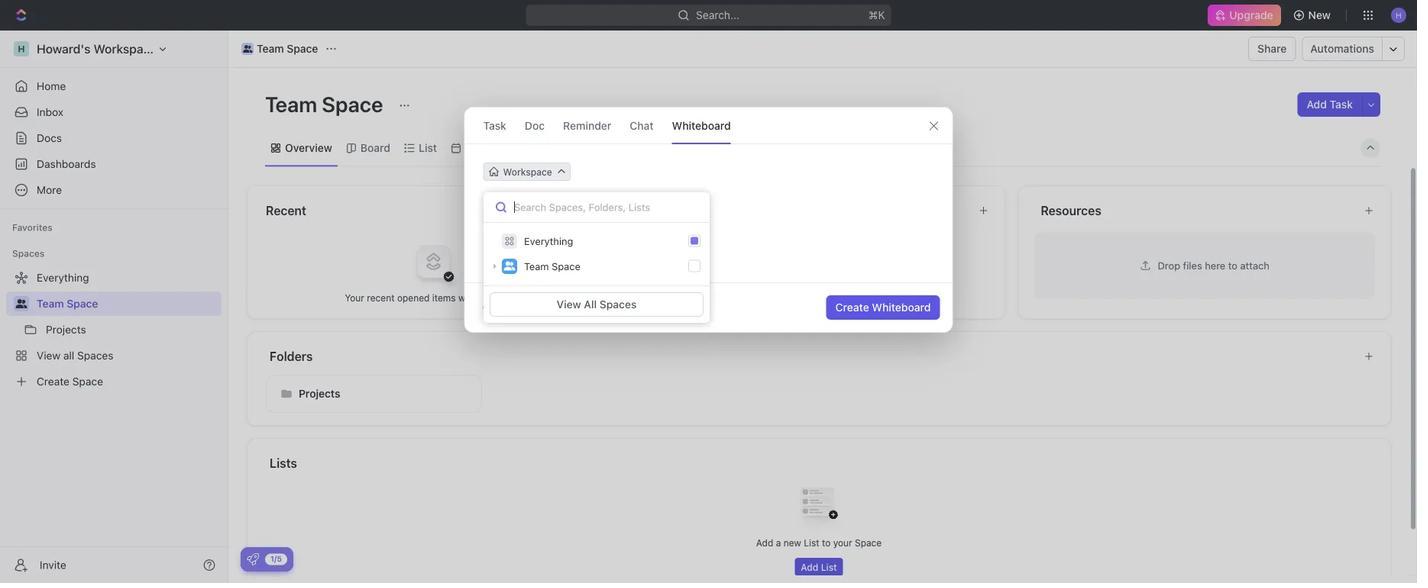 Task type: locate. For each thing, give the bounding box(es) containing it.
whiteboard right create
[[872, 301, 931, 314]]

0 horizontal spatial task
[[483, 119, 507, 132]]

2 horizontal spatial to
[[1228, 260, 1238, 271]]

0 horizontal spatial team space link
[[37, 292, 219, 316]]

1 vertical spatial user group image
[[504, 262, 515, 271]]

view all spaces
[[557, 298, 637, 311]]

add for add task
[[1307, 98, 1327, 111]]

to left your
[[822, 538, 831, 548]]

0 horizontal spatial user group image
[[243, 45, 252, 53]]

spaces right all
[[600, 298, 637, 311]]

2 vertical spatial docs
[[824, 293, 846, 303]]

user group image
[[243, 45, 252, 53], [504, 262, 515, 271]]

calendar
[[465, 142, 511, 154]]

task inside dialog
[[483, 119, 507, 132]]

inbox
[[37, 106, 63, 118]]

team space
[[257, 42, 318, 55], [265, 91, 388, 117], [524, 261, 581, 272], [37, 298, 98, 310]]

0 horizontal spatial list
[[419, 142, 437, 154]]

workspace
[[503, 167, 552, 177]]

gantt
[[539, 142, 567, 154]]

to left this
[[848, 293, 857, 303]]

spaces down favorites
[[12, 248, 45, 259]]

task
[[1330, 98, 1353, 111], [483, 119, 507, 132]]

search...
[[696, 9, 740, 21]]

workspace button
[[483, 163, 571, 181]]

spaces inside sidebar 'navigation'
[[12, 248, 45, 259]]

⌘k
[[869, 9, 885, 21]]

new button
[[1287, 3, 1340, 28]]

onboarding checklist button element
[[247, 554, 259, 566]]

will
[[458, 293, 472, 303]]

sidebar navigation
[[0, 31, 228, 584]]

2 horizontal spatial add
[[1307, 98, 1327, 111]]

0 horizontal spatial add
[[756, 538, 773, 548]]

gantt link
[[536, 138, 567, 159]]

no recent items image
[[403, 231, 464, 292]]

space inside tree
[[67, 298, 98, 310]]

create whiteboard button
[[826, 296, 940, 320]]

docs link
[[6, 126, 222, 151]]

add inside add list button
[[801, 562, 819, 573]]

add down add a new list to your space
[[801, 562, 819, 573]]

add inside add task button
[[1307, 98, 1327, 111]]

dashboards link
[[6, 152, 222, 177]]

team inside tree
[[37, 298, 64, 310]]

lists
[[270, 456, 297, 471]]

added
[[776, 293, 803, 303]]

1 horizontal spatial task
[[1330, 98, 1353, 111]]

no most used docs image
[[789, 231, 850, 292]]

calendar link
[[462, 138, 511, 159]]

team space link
[[238, 40, 322, 58], [37, 292, 219, 316]]

1 horizontal spatial to
[[848, 293, 857, 303]]

you haven't added any docs to this location.
[[723, 293, 915, 303]]

task up calendar
[[483, 119, 507, 132]]

resources button
[[1040, 201, 1352, 220]]

to
[[1228, 260, 1238, 271], [848, 293, 857, 303], [822, 538, 831, 548]]

1 horizontal spatial spaces
[[600, 298, 637, 311]]

1 vertical spatial team space link
[[37, 292, 219, 316]]

0 vertical spatial to
[[1228, 260, 1238, 271]]

1 horizontal spatial add
[[801, 562, 819, 573]]

here
[[1205, 260, 1226, 271]]

0 horizontal spatial to
[[822, 538, 831, 548]]

list right "new"
[[804, 538, 820, 548]]

docs inside sidebar 'navigation'
[[37, 132, 62, 144]]

0 vertical spatial list
[[419, 142, 437, 154]]

spaces inside view all spaces button
[[600, 298, 637, 311]]

0 vertical spatial team space link
[[238, 40, 322, 58]]

1 vertical spatial task
[[483, 119, 507, 132]]

add for add a new list to your space
[[756, 538, 773, 548]]

create whiteboard
[[836, 301, 931, 314]]

team
[[257, 42, 284, 55], [265, 91, 317, 117], [524, 261, 549, 272], [37, 298, 64, 310]]

0 vertical spatial whiteboard
[[672, 119, 731, 132]]

0 vertical spatial spaces
[[12, 248, 45, 259]]

list down add a new list to your space
[[821, 562, 837, 573]]

attach
[[1241, 260, 1270, 271]]

1 vertical spatial whiteboard
[[872, 301, 931, 314]]

doc button
[[525, 108, 545, 144]]

0 vertical spatial task
[[1330, 98, 1353, 111]]

1 horizontal spatial team space link
[[238, 40, 322, 58]]

show
[[475, 293, 498, 303]]

space
[[287, 42, 318, 55], [322, 91, 383, 117], [552, 261, 581, 272], [67, 298, 98, 310], [855, 538, 882, 548]]

add down automations button
[[1307, 98, 1327, 111]]

spaces
[[12, 248, 45, 259], [600, 298, 637, 311]]

0 vertical spatial docs
[[37, 132, 62, 144]]

list
[[419, 142, 437, 154], [804, 538, 820, 548], [821, 562, 837, 573]]

team space tree
[[6, 266, 222, 394]]

user group image
[[16, 300, 27, 309]]

inbox link
[[6, 100, 222, 125]]

1 horizontal spatial whiteboard
[[872, 301, 931, 314]]

0 horizontal spatial docs
[[37, 132, 62, 144]]

add left a
[[756, 538, 773, 548]]

table link
[[592, 138, 623, 159]]

share button
[[1249, 37, 1296, 61]]

recent
[[266, 203, 306, 218]]

view all spaces button
[[490, 293, 704, 317]]

whiteboard
[[672, 119, 731, 132], [872, 301, 931, 314]]

dialog containing task
[[464, 107, 953, 333]]

2 vertical spatial add
[[801, 562, 819, 573]]

list right board
[[419, 142, 437, 154]]

2 vertical spatial list
[[821, 562, 837, 573]]

0 vertical spatial user group image
[[243, 45, 252, 53]]

task down automations button
[[1330, 98, 1353, 111]]

share
[[1258, 42, 1287, 55]]

whiteboard button
[[672, 108, 731, 144]]

view
[[557, 298, 581, 311]]

overview link
[[282, 138, 332, 159]]

no lists icon. image
[[789, 476, 850, 537]]

whiteboard right chat at the top left
[[672, 119, 731, 132]]

dialog
[[464, 107, 953, 333]]

chat button
[[630, 108, 654, 144]]

list link
[[416, 138, 437, 159]]

board link
[[357, 138, 390, 159]]

all
[[584, 298, 597, 311]]

2 horizontal spatial list
[[821, 562, 837, 573]]

0 horizontal spatial whiteboard
[[672, 119, 731, 132]]

1 vertical spatial list
[[804, 538, 820, 548]]

add
[[1307, 98, 1327, 111], [756, 538, 773, 548], [801, 562, 819, 573]]

folders
[[270, 349, 313, 364]]

chat
[[630, 119, 654, 132]]

docs
[[37, 132, 62, 144], [652, 203, 681, 218], [824, 293, 846, 303]]

0 horizontal spatial spaces
[[12, 248, 45, 259]]

1 vertical spatial spaces
[[600, 298, 637, 311]]

drop
[[1158, 260, 1181, 271]]

1 vertical spatial docs
[[652, 203, 681, 218]]

0 vertical spatial add
[[1307, 98, 1327, 111]]

automations button
[[1303, 37, 1382, 60]]

projects button
[[266, 375, 482, 413]]

add for add list
[[801, 562, 819, 573]]

1 vertical spatial add
[[756, 538, 773, 548]]

1 horizontal spatial user group image
[[504, 262, 515, 271]]

to right here
[[1228, 260, 1238, 271]]

home
[[37, 80, 66, 92]]



Task type: describe. For each thing, give the bounding box(es) containing it.
favorites button
[[6, 219, 59, 237]]

reminder
[[563, 119, 612, 132]]

onboarding checklist button image
[[247, 554, 259, 566]]

task button
[[483, 108, 507, 144]]

files
[[1183, 260, 1202, 271]]

add list
[[801, 562, 837, 573]]

projects
[[299, 387, 340, 400]]

new
[[784, 538, 801, 548]]

reminder button
[[563, 108, 612, 144]]

2 vertical spatial to
[[822, 538, 831, 548]]

create
[[836, 301, 869, 314]]

your
[[345, 293, 364, 303]]

recent
[[367, 293, 395, 303]]

board
[[361, 142, 390, 154]]

any
[[806, 293, 821, 303]]

add list button
[[795, 558, 843, 577]]

everything
[[524, 236, 573, 247]]

team space inside tree
[[37, 298, 98, 310]]

Search Spaces, Folders, Lists text field
[[484, 193, 710, 223]]

whiteboard inside button
[[872, 301, 931, 314]]

folders button
[[269, 347, 1352, 366]]

1 horizontal spatial list
[[804, 538, 820, 548]]

opened
[[397, 293, 430, 303]]

items
[[432, 293, 456, 303]]

haven't
[[742, 293, 774, 303]]

home link
[[6, 74, 222, 99]]

doc
[[525, 119, 545, 132]]

add task
[[1307, 98, 1353, 111]]

1 vertical spatial to
[[848, 293, 857, 303]]

upgrade
[[1230, 9, 1273, 21]]

list inside button
[[821, 562, 837, 573]]

dashboards
[[37, 158, 96, 170]]

invite
[[40, 559, 66, 572]]

your recent opened items will show here.
[[345, 293, 522, 303]]

this
[[860, 293, 875, 303]]

a
[[776, 538, 781, 548]]

2 horizontal spatial docs
[[824, 293, 846, 303]]

Name this Whiteboard... field
[[465, 193, 952, 212]]

resources
[[1041, 203, 1102, 218]]

you
[[723, 293, 739, 303]]

here.
[[500, 293, 522, 303]]

your
[[833, 538, 852, 548]]

team space link inside tree
[[37, 292, 219, 316]]

user group image inside team space link
[[243, 45, 252, 53]]

table
[[595, 142, 623, 154]]

task inside button
[[1330, 98, 1353, 111]]

workspace button
[[483, 163, 571, 181]]

add task button
[[1298, 92, 1362, 117]]

drop files here to attach
[[1158, 260, 1270, 271]]

upgrade link
[[1208, 5, 1281, 26]]

1 horizontal spatial docs
[[652, 203, 681, 218]]

overview
[[285, 142, 332, 154]]

new
[[1309, 9, 1331, 21]]

add a new list to your space
[[756, 538, 882, 548]]

location.
[[878, 293, 915, 303]]

automations
[[1311, 42, 1375, 55]]

favorites
[[12, 222, 53, 233]]

1/5
[[270, 555, 282, 564]]

lists button
[[269, 454, 1373, 473]]



Task type: vqa. For each thing, say whether or not it's contained in the screenshot.
3h
no



